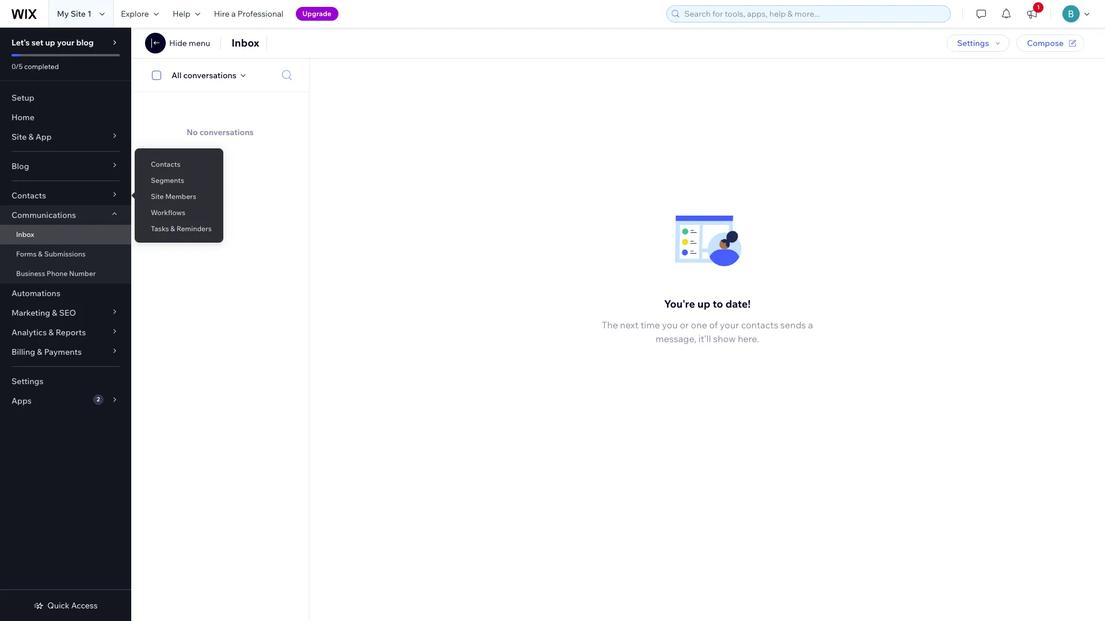 Task type: locate. For each thing, give the bounding box(es) containing it.
site & app
[[12, 132, 52, 142]]

a right hire
[[231, 9, 236, 19]]

contacts up 'communications'
[[12, 191, 46, 201]]

up left to
[[698, 297, 710, 311]]

& for marketing
[[52, 308, 57, 318]]

no
[[187, 127, 198, 138]]

a right sends
[[808, 319, 813, 331]]

1 vertical spatial contacts
[[12, 191, 46, 201]]

hide menu button down help
[[145, 33, 210, 54]]

let's
[[12, 37, 30, 48]]

settings for settings link at the bottom of page
[[12, 376, 43, 387]]

1 vertical spatial your
[[720, 319, 739, 331]]

2 vertical spatial site
[[151, 192, 164, 201]]

site right my
[[71, 9, 86, 19]]

professional
[[238, 9, 284, 19]]

message,
[[656, 333, 696, 345]]

upgrade
[[303, 9, 331, 18]]

you
[[662, 319, 678, 331]]

quick access
[[47, 601, 98, 611]]

hire a professional link
[[207, 0, 290, 28]]

1 up compose
[[1037, 3, 1040, 11]]

sidebar element
[[0, 28, 131, 622]]

0 vertical spatial conversations
[[183, 70, 236, 80]]

your
[[57, 37, 74, 48], [720, 319, 739, 331]]

all conversations
[[172, 70, 236, 80]]

& left reports
[[49, 328, 54, 338]]

home
[[12, 112, 34, 123]]

let's set up your blog
[[12, 37, 94, 48]]

your inside sidebar element
[[57, 37, 74, 48]]

hide menu
[[169, 38, 210, 48]]

settings inside sidebar element
[[12, 376, 43, 387]]

billing & payments
[[12, 347, 82, 357]]

phone
[[47, 269, 68, 278]]

0 vertical spatial up
[[45, 37, 55, 48]]

0 horizontal spatial your
[[57, 37, 74, 48]]

0 vertical spatial a
[[231, 9, 236, 19]]

&
[[28, 132, 34, 142], [170, 224, 175, 233], [38, 250, 43, 258], [52, 308, 57, 318], [49, 328, 54, 338], [37, 347, 42, 357]]

0 vertical spatial site
[[71, 9, 86, 19]]

blog
[[12, 161, 29, 172]]

& for tasks
[[170, 224, 175, 233]]

0 vertical spatial settings
[[957, 38, 989, 48]]

tasks & reminders link
[[135, 219, 223, 239]]

0 vertical spatial your
[[57, 37, 74, 48]]

1 horizontal spatial contacts
[[151, 160, 180, 169]]

1 horizontal spatial a
[[808, 319, 813, 331]]

0 vertical spatial contacts
[[151, 160, 180, 169]]

& inside 'dropdown button'
[[52, 308, 57, 318]]

1 button
[[1019, 0, 1045, 28]]

& for analytics
[[49, 328, 54, 338]]

contacts inside contacts "dropdown button"
[[12, 191, 46, 201]]

my site 1
[[57, 9, 91, 19]]

settings inside button
[[957, 38, 989, 48]]

1 horizontal spatial inbox
[[232, 36, 259, 50]]

1 horizontal spatial up
[[698, 297, 710, 311]]

explore
[[121, 9, 149, 19]]

the next time you or one of your contacts sends a message, it'll show here.
[[602, 319, 813, 345]]

inbox down the "hire a professional"
[[232, 36, 259, 50]]

your up the show
[[720, 319, 739, 331]]

1 vertical spatial conversations
[[200, 127, 254, 138]]

1 horizontal spatial your
[[720, 319, 739, 331]]

1 vertical spatial up
[[698, 297, 710, 311]]

& right billing
[[37, 347, 42, 357]]

inbox up forms
[[16, 230, 34, 239]]

contacts
[[151, 160, 180, 169], [12, 191, 46, 201]]

1 inside button
[[1037, 3, 1040, 11]]

time
[[641, 319, 660, 331]]

0 horizontal spatial up
[[45, 37, 55, 48]]

up right the set
[[45, 37, 55, 48]]

conversations
[[183, 70, 236, 80], [200, 127, 254, 138]]

contacts inside 'contacts' link
[[151, 160, 180, 169]]

& left 'app'
[[28, 132, 34, 142]]

my
[[57, 9, 69, 19]]

& left seo
[[52, 308, 57, 318]]

& right tasks at the left top of the page
[[170, 224, 175, 233]]

segments
[[151, 176, 184, 185]]

1 vertical spatial inbox
[[16, 230, 34, 239]]

settings
[[957, 38, 989, 48], [12, 376, 43, 387]]

forms
[[16, 250, 37, 258]]

tasks
[[151, 224, 169, 233]]

1 horizontal spatial 1
[[1037, 3, 1040, 11]]

contacts up the segments
[[151, 160, 180, 169]]

to
[[713, 297, 723, 311]]

conversations for no conversations
[[200, 127, 254, 138]]

site down the segments
[[151, 192, 164, 201]]

your left the blog
[[57, 37, 74, 48]]

0 horizontal spatial a
[[231, 9, 236, 19]]

& right forms
[[38, 250, 43, 258]]

marketing
[[12, 308, 50, 318]]

workflows
[[151, 208, 185, 217]]

1 horizontal spatial site
[[71, 9, 86, 19]]

apps
[[12, 396, 32, 406]]

0 horizontal spatial settings
[[12, 376, 43, 387]]

inbox inside sidebar element
[[16, 230, 34, 239]]

None checkbox
[[146, 68, 172, 82]]

the
[[602, 319, 618, 331]]

quick access button
[[34, 601, 98, 611]]

2 horizontal spatial site
[[151, 192, 164, 201]]

0 horizontal spatial inbox
[[16, 230, 34, 239]]

inbox
[[232, 36, 259, 50], [16, 230, 34, 239]]

0 horizontal spatial site
[[12, 132, 27, 142]]

1 horizontal spatial settings
[[957, 38, 989, 48]]

1
[[1037, 3, 1040, 11], [88, 9, 91, 19]]

quick
[[47, 601, 69, 611]]

site down home
[[12, 132, 27, 142]]

workflows link
[[135, 203, 223, 223]]

hide menu button
[[145, 33, 210, 54], [169, 38, 210, 48]]

conversations right the all
[[183, 70, 236, 80]]

settings for settings button
[[957, 38, 989, 48]]

& inside popup button
[[49, 328, 54, 338]]

payments
[[44, 347, 82, 357]]

contacts for contacts "dropdown button"
[[12, 191, 46, 201]]

site inside dropdown button
[[12, 132, 27, 142]]

number
[[69, 269, 96, 278]]

1 vertical spatial a
[[808, 319, 813, 331]]

help
[[173, 9, 190, 19]]

automations link
[[0, 284, 131, 303]]

up inside sidebar element
[[45, 37, 55, 48]]

site for site & app
[[12, 132, 27, 142]]

conversations right no
[[200, 127, 254, 138]]

site for site members
[[151, 192, 164, 201]]

1 vertical spatial settings
[[12, 376, 43, 387]]

1 vertical spatial site
[[12, 132, 27, 142]]

1 right my
[[88, 9, 91, 19]]

contacts for 'contacts' link
[[151, 160, 180, 169]]

no conversations
[[187, 127, 254, 138]]

app
[[36, 132, 52, 142]]

0 horizontal spatial 1
[[88, 9, 91, 19]]

settings button
[[947, 35, 1010, 52]]

a
[[231, 9, 236, 19], [808, 319, 813, 331]]

of
[[709, 319, 718, 331]]

site
[[71, 9, 86, 19], [12, 132, 27, 142], [151, 192, 164, 201]]

0 horizontal spatial contacts
[[12, 191, 46, 201]]

inbox link
[[0, 225, 131, 245]]

members
[[165, 192, 196, 201]]

help button
[[166, 0, 207, 28]]

segments link
[[135, 171, 223, 191]]



Task type: describe. For each thing, give the bounding box(es) containing it.
& for forms
[[38, 250, 43, 258]]

reminders
[[177, 224, 212, 233]]

communications
[[12, 210, 76, 220]]

analytics
[[12, 328, 47, 338]]

compose
[[1027, 38, 1064, 48]]

hide
[[169, 38, 187, 48]]

conversations for all conversations
[[183, 70, 236, 80]]

0/5 completed
[[12, 62, 59, 71]]

contacts button
[[0, 186, 131, 205]]

forms & submissions
[[16, 250, 86, 258]]

billing
[[12, 347, 35, 357]]

0 vertical spatial inbox
[[232, 36, 259, 50]]

submissions
[[44, 250, 86, 258]]

analytics & reports
[[12, 328, 86, 338]]

menu
[[189, 38, 210, 48]]

sends
[[780, 319, 806, 331]]

you're up to date!
[[664, 297, 751, 311]]

or
[[680, 319, 689, 331]]

Search for tools, apps, help & more... field
[[681, 6, 947, 22]]

business phone number link
[[0, 264, 131, 284]]

analytics & reports button
[[0, 323, 131, 342]]

2
[[97, 396, 100, 404]]

contacts link
[[135, 155, 223, 174]]

upgrade button
[[296, 7, 338, 21]]

you're
[[664, 297, 695, 311]]

business
[[16, 269, 45, 278]]

contacts
[[741, 319, 778, 331]]

next
[[620, 319, 639, 331]]

home link
[[0, 108, 131, 127]]

business phone number
[[16, 269, 96, 278]]

reports
[[56, 328, 86, 338]]

automations
[[12, 288, 60, 299]]

hide menu button down help button
[[169, 38, 210, 48]]

completed
[[24, 62, 59, 71]]

site members
[[151, 192, 196, 201]]

settings link
[[0, 372, 131, 391]]

set
[[31, 37, 43, 48]]

hire a professional
[[214, 9, 284, 19]]

hire
[[214, 9, 230, 19]]

forms & submissions link
[[0, 245, 131, 264]]

marketing & seo button
[[0, 303, 131, 323]]

compose button
[[1017, 35, 1084, 52]]

setup
[[12, 93, 34, 103]]

setup link
[[0, 88, 131, 108]]

blog
[[76, 37, 94, 48]]

site members link
[[135, 187, 223, 207]]

your inside the next time you or one of your contacts sends a message, it'll show here.
[[720, 319, 739, 331]]

one
[[691, 319, 707, 331]]

here.
[[738, 333, 759, 345]]

a inside "hire a professional" link
[[231, 9, 236, 19]]

it'll
[[699, 333, 711, 345]]

all
[[172, 70, 182, 80]]

& for site
[[28, 132, 34, 142]]

site & app button
[[0, 127, 131, 147]]

& for billing
[[37, 347, 42, 357]]

tasks & reminders
[[151, 224, 212, 233]]

billing & payments button
[[0, 342, 131, 362]]

show
[[713, 333, 736, 345]]

a inside the next time you or one of your contacts sends a message, it'll show here.
[[808, 319, 813, 331]]

seo
[[59, 308, 76, 318]]

date!
[[726, 297, 751, 311]]

access
[[71, 601, 98, 611]]

0/5
[[12, 62, 23, 71]]

communications button
[[0, 205, 131, 225]]

blog button
[[0, 157, 131, 176]]

marketing & seo
[[12, 308, 76, 318]]



Task type: vqa. For each thing, say whether or not it's contained in the screenshot.
the right Set Up Automation Button
no



